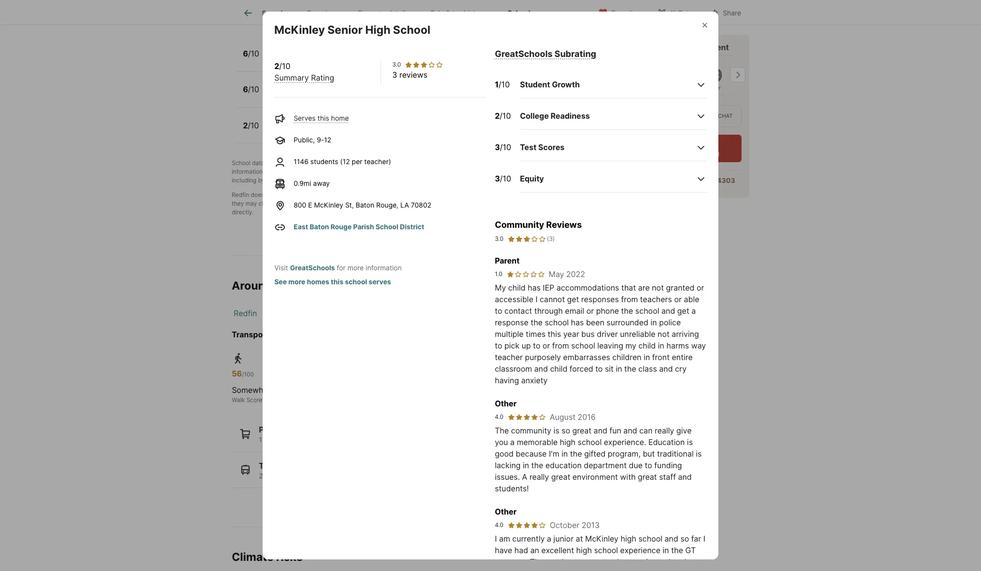 Task type: vqa. For each thing, say whether or not it's contained in the screenshot.


Task type: locate. For each thing, give the bounding box(es) containing it.
1 horizontal spatial information
[[366, 264, 402, 272]]

public, left prek-
[[270, 55, 291, 63]]

1 vertical spatial 1
[[259, 436, 262, 444]]

1 vertical spatial summary
[[274, 73, 309, 82]]

classroom
[[495, 364, 532, 374]]

0 vertical spatial summary
[[277, 15, 307, 23]]

the up you
[[495, 426, 509, 435]]

1 vertical spatial 3.0
[[495, 235, 504, 242]]

the up education
[[570, 449, 582, 459]]

iep
[[543, 283, 555, 293]]

0 vertical spatial the
[[495, 426, 509, 435]]

schools down the renters
[[510, 168, 531, 176]]

option
[[606, 105, 668, 127]]

1 3 /10 from the top
[[495, 143, 511, 152]]

i right far
[[704, 534, 706, 544]]

organization.
[[378, 160, 413, 167]]

1 other from the top
[[495, 399, 517, 408]]

high inside the community is so great and fun and can really give you a memorable high school experience. education is good because i'm in the gifted program, but traditional is lacking in the education department due to funding issues. a really great environment with great staff and students!
[[560, 437, 576, 447]]

1 4.0 from the top
[[495, 413, 504, 421]]

at for today
[[688, 151, 693, 158]]

/10 inside the 2 /10 summary rating
[[279, 61, 290, 71]]

contact down used
[[492, 200, 513, 207]]

0 horizontal spatial tour
[[606, 43, 623, 52]]

as inside the , a nonprofit organization. redfin recommends buyers and renters use greatschools information and ratings as a
[[297, 168, 303, 176]]

teachers inside i am currently a junior at mckinley high school and so far i have had an excellent high school experience in the gt program. the teachers are not only experienced and effective, but friendly and approachable. the class si
[[546, 557, 578, 567]]

0 horizontal spatial high
[[560, 437, 576, 447]]

junior
[[554, 534, 574, 544]]

tab list
[[232, 0, 553, 25]]

1 rating 4.0 out of 5 element from the top
[[507, 413, 546, 421]]

greatschools link
[[290, 264, 335, 272]]

far
[[692, 534, 701, 544]]

at down the october 2013
[[576, 534, 583, 544]]

2 horizontal spatial high
[[621, 534, 637, 544]]

mckinley inside i am currently a junior at mckinley high school and so far i have had an excellent high school experience in the gt program. the teachers are not only experienced and effective, but friendly and approachable. the class si
[[585, 534, 619, 544]]

1 horizontal spatial has
[[571, 318, 584, 327]]

1 vertical spatial as
[[524, 191, 530, 199]]

home inside glasgow middle school public, 6-8 • serves this home • 2.2mi
[[350, 91, 368, 99]]

get up the email
[[567, 294, 579, 304]]

and right staff
[[678, 472, 692, 482]]

tour via video chat list box
[[606, 105, 742, 127]]

rating 3.0 out of 5 element
[[405, 61, 444, 68], [508, 235, 546, 243]]

1 vertical spatial class
[[661, 569, 680, 571]]

redfin up investigation
[[415, 160, 432, 167]]

property details tab
[[348, 1, 420, 25]]

2 other from the top
[[495, 507, 517, 517]]

0 horizontal spatial class
[[639, 364, 657, 374]]

or up purposely at the right of the page
[[543, 341, 550, 350]]

an
[[531, 546, 539, 555]]

leaving
[[598, 341, 623, 350]]

12 down mckinley senior high school public, 9-12 • serves this home • 0.9mi
[[324, 136, 331, 144]]

multiple
[[495, 329, 524, 339]]

high inside mckinley senior high school public, 9-12 • serves this home • 0.9mi
[[333, 116, 351, 126]]

only
[[608, 557, 624, 567]]

school up the only
[[594, 546, 618, 555]]

serves inside glasgow middle school public, 6-8 • serves this home • 2.2mi
[[312, 91, 334, 99]]

0 vertical spatial 3 /10
[[495, 143, 511, 152]]

information up including
[[232, 168, 263, 176]]

0 vertical spatial teachers
[[640, 294, 672, 304]]

1 horizontal spatial be
[[501, 191, 507, 199]]

next image
[[730, 67, 746, 83]]

redfin up the transportation
[[234, 309, 257, 318]]

high inside dialog
[[365, 23, 391, 37]]

a left reference
[[532, 191, 535, 199]]

la
[[400, 201, 409, 209]]

rating 3.0 out of 5 element down "community"
[[508, 235, 546, 243]]

mckinley senior high school dialog
[[263, 11, 719, 571]]

school up gifted
[[578, 437, 602, 447]]

schedule
[[648, 140, 683, 150]]

home inside mckinley senior high school public, 9-12 • serves this home • 0.9mi
[[353, 127, 371, 135]]

their
[[373, 168, 386, 176], [473, 168, 486, 176]]

school down 2.2mi
[[353, 116, 379, 126]]

from down year
[[552, 341, 569, 350]]

own
[[387, 168, 399, 176]]

0 horizontal spatial child
[[508, 283, 526, 293]]

other for am
[[495, 507, 517, 517]]

4.0
[[495, 413, 504, 421], [495, 521, 504, 529]]

at inside i am currently a junior at mckinley high school and so far i have had an excellent high school experience in the gt program. the teachers are not only experienced and effective, but friendly and approachable. the class si
[[576, 534, 583, 544]]

rating 3.0 out of 5 element up reviews
[[405, 61, 444, 68]]

0 vertical spatial rating 4.0 out of 5 element
[[507, 413, 546, 421]]

6 inside 6 /10 public, prek-5 • serves this home • 0.8mi
[[243, 49, 248, 58]]

at inside schedule tour next available: today at 12:00 pm
[[688, 151, 693, 158]]

1146
[[294, 157, 309, 165]]

6 up 6 /10
[[243, 49, 248, 58]]

1 vertical spatial at
[[576, 534, 583, 544]]

determine
[[444, 168, 472, 176]]

2 /10 inside mckinley senior high school dialog
[[495, 111, 511, 121]]

1 vertical spatial rating
[[311, 73, 334, 82]]

,
[[343, 160, 345, 167]]

i'm
[[549, 449, 560, 459]]

high up experience
[[621, 534, 637, 544]]

1 vertical spatial be
[[353, 200, 360, 207]]

• up public, 9-12 at the left top
[[310, 127, 314, 135]]

teachers down the granted
[[640, 294, 672, 304]]

3 /10 for equity
[[495, 174, 511, 184]]

next
[[628, 151, 641, 158]]

baton right east
[[310, 222, 329, 231]]

by up does
[[258, 177, 265, 184]]

0 vertical spatial tour
[[606, 43, 623, 52]]

1
[[495, 80, 499, 89], [259, 436, 262, 444]]

reviews
[[546, 220, 582, 230]]

1 horizontal spatial class
[[661, 569, 680, 571]]

but down an
[[531, 569, 543, 571]]

0 vertical spatial so
[[562, 426, 570, 435]]

800
[[294, 201, 306, 209]]

senior inside mckinley senior high school public, 9-12 • serves this home • 0.9mi
[[307, 116, 332, 126]]

not down redfin does not endorse or guarantee this information.
[[303, 200, 312, 207]]

0 vertical spatial information
[[232, 168, 263, 176]]

anxiety
[[521, 376, 548, 385]]

to down information.
[[346, 200, 352, 207]]

to right the intended
[[493, 191, 499, 199]]

senior inside dialog
[[328, 23, 363, 37]]

tour left via
[[674, 113, 689, 119]]

public, inside glasgow middle school public, 6-8 • serves this home • 2.2mi
[[270, 91, 291, 99]]

1 vertical spatial so
[[681, 534, 689, 544]]

1 vertical spatial high
[[333, 116, 351, 126]]

public,
[[270, 55, 291, 63], [270, 91, 291, 99], [270, 127, 291, 135], [294, 136, 315, 144]]

serves right 5
[[322, 55, 344, 63]]

rating 4.0 out of 5 element up community
[[507, 413, 546, 421]]

around this home
[[232, 279, 328, 293]]

9- inside mckinley senior high school public, 9-12 • serves this home • 0.9mi
[[293, 127, 301, 135]]

0 vertical spatial as
[[297, 168, 303, 176]]

2 3 /10 from the top
[[495, 174, 511, 184]]

(12
[[340, 157, 350, 165]]

2
[[274, 61, 279, 71], [495, 111, 500, 121], [243, 121, 248, 130]]

district
[[545, 200, 564, 207]]

/10 left student
[[499, 80, 510, 89]]

with inside the community is so great and fun and can really give you a memorable high school experience. education is good because i'm in the gifted program, but traditional is lacking in the education department due to funding issues. a really great environment with great staff and students!
[[620, 472, 636, 482]]

from down the that
[[621, 294, 638, 304]]

the inside i am currently a junior at mckinley high school and so far i have had an excellent high school experience in the gt program. the teachers are not only experienced and effective, but friendly and approachable. the class si
[[671, 546, 683, 555]]

2 /10 down 6 /10
[[243, 121, 259, 130]]

home down glasgow middle school public, 6-8 • serves this home • 2.2mi
[[331, 114, 349, 122]]

1 horizontal spatial 12
[[324, 136, 331, 144]]

serves down 8
[[294, 114, 316, 122]]

not down police
[[658, 329, 670, 339]]

1 vertical spatial 9-
[[317, 136, 324, 144]]

guaranteed to be accurate. to verify school enrollment eligibility, contact the school district directly.
[[232, 200, 564, 216]]

e right 800
[[308, 201, 312, 209]]

having
[[495, 376, 519, 385]]

or up 800
[[301, 191, 306, 199]]

None button
[[612, 54, 651, 96], [655, 55, 693, 95], [697, 55, 736, 95], [612, 54, 651, 96], [655, 55, 693, 95], [697, 55, 736, 95]]

1 6 from the top
[[243, 49, 248, 58]]

child down purposely at the right of the page
[[550, 364, 568, 374]]

home down greatschools "link"
[[298, 279, 328, 293]]

1 vertical spatial really
[[530, 472, 549, 482]]

0.8mi
[[385, 55, 403, 63]]

senior for mckinley senior high school public, 9-12 • serves this home • 0.9mi
[[307, 116, 332, 126]]

serves inside mckinley senior high school public, 9-12 • serves this home • 0.9mi
[[315, 127, 337, 135]]

2 6 from the top
[[243, 85, 248, 94]]

share button
[[701, 2, 750, 22]]

approachable.
[[591, 569, 643, 571]]

accessible
[[495, 294, 534, 304]]

0 vertical spatial but
[[643, 449, 655, 459]]

greatschools inside the , a nonprofit organization. redfin recommends buyers and renters use greatschools information and ratings as a
[[536, 160, 572, 167]]

school inside glasgow middle school public, 6-8 • serves this home • 2.2mi
[[332, 80, 358, 90]]

this up public, 9-12 at the left top
[[318, 114, 329, 122]]

2 rating 4.0 out of 5 element from the top
[[507, 521, 546, 529]]

public, up 1146
[[294, 136, 315, 144]]

0 horizontal spatial high
[[333, 116, 351, 126]]

not inside school service boundaries are intended to be used as a reference only; they may change and are not
[[303, 200, 312, 207]]

0 horizontal spatial 9-
[[293, 127, 301, 135]]

districts,
[[559, 168, 583, 176]]

the down used
[[514, 200, 523, 207]]

mckinley senior high school public, 9-12 • serves this home • 0.9mi
[[270, 116, 396, 135]]

school
[[539, 168, 557, 176], [415, 200, 433, 207], [525, 200, 543, 207], [345, 278, 367, 286], [636, 306, 660, 316], [545, 318, 569, 327], [571, 341, 595, 350], [578, 437, 602, 447], [639, 534, 663, 544], [594, 546, 618, 555]]

their up themselves.
[[373, 168, 386, 176]]

responses
[[581, 294, 619, 304]]

1 vertical spatial 6
[[243, 85, 248, 94]]

the
[[330, 177, 339, 184], [514, 200, 523, 207], [621, 306, 633, 316], [531, 318, 543, 327], [625, 364, 636, 374], [570, 449, 582, 459], [531, 461, 543, 470], [671, 546, 683, 555]]

intended
[[468, 191, 492, 199]]

investigation
[[400, 168, 435, 176]]

i
[[536, 294, 538, 304], [495, 534, 497, 544], [704, 534, 706, 544]]

1 horizontal spatial 2 /10
[[495, 111, 511, 121]]

redfin inside the , a nonprofit organization. redfin recommends buyers and renters use greatschools information and ratings as a
[[415, 160, 432, 167]]

other for community
[[495, 399, 517, 408]]

0 horizontal spatial e
[[308, 201, 312, 209]]

0 horizontal spatial but
[[531, 569, 543, 571]]

tour down favorite button
[[606, 43, 623, 52]]

cry
[[675, 364, 687, 374]]

by right the provided
[[298, 160, 304, 167]]

0.9mi up redfin does not endorse or guarantee this information.
[[294, 179, 311, 187]]

1 horizontal spatial by
[[298, 160, 304, 167]]

1 horizontal spatial teachers
[[640, 294, 672, 304]]

contact down accessible at the right bottom of the page
[[505, 306, 532, 316]]

1 vertical spatial teachers
[[546, 557, 578, 567]]

1 horizontal spatial get
[[678, 306, 690, 316]]

0 vertical spatial be
[[501, 191, 507, 199]]

overview tab
[[296, 1, 348, 25]]

240-
[[701, 176, 717, 185]]

embarrasses
[[563, 352, 610, 362]]

0 horizontal spatial 3.0
[[392, 61, 401, 68]]

4.0 up you
[[495, 413, 504, 421]]

3 for test scores
[[495, 143, 500, 152]]

are right the that
[[638, 283, 650, 293]]

0 vertical spatial rating 3.0 out of 5 element
[[405, 61, 444, 68]]

near
[[290, 330, 307, 340]]

premier
[[676, 43, 706, 52]]

surrounded
[[607, 318, 649, 327]]

0 horizontal spatial so
[[562, 426, 570, 435]]

2 inside the 2 /10 summary rating
[[274, 61, 279, 71]]

serves
[[322, 55, 344, 63], [312, 91, 334, 99], [294, 114, 316, 122], [315, 127, 337, 135]]

0 horizontal spatial i
[[495, 534, 497, 544]]

6 /10 public, prek-5 • serves this home • 0.8mi
[[243, 49, 403, 63]]

scores
[[538, 143, 565, 152]]

other down students!
[[495, 507, 517, 517]]

1 horizontal spatial so
[[681, 534, 689, 544]]

0 vertical spatial e
[[308, 201, 312, 209]]

a inside school service boundaries are intended to be used as a reference only; they may change and are not
[[532, 191, 535, 199]]

student
[[520, 80, 550, 89]]

the community is so great and fun and can really give you a memorable high school experience. education is good because i'm in the gifted program, but traditional is lacking in the education department due to funding issues. a really great environment with great staff and students!
[[495, 426, 702, 493]]

are left the only
[[580, 557, 592, 567]]

0 vertical spatial other
[[495, 399, 517, 408]]

0 vertical spatial 1
[[495, 80, 499, 89]]

by inside the first step, and conduct their own investigation to determine their desired schools or school districts, including by contacting and visiting the schools themselves.
[[258, 177, 265, 184]]

may 2022
[[549, 269, 585, 279]]

tour inside list box
[[674, 113, 689, 119]]

endorse
[[277, 191, 299, 199]]

serves inside mckinley senior high school dialog
[[294, 114, 316, 122]]

/10 down 6 /10
[[248, 121, 259, 130]]

1 horizontal spatial from
[[621, 294, 638, 304]]

mckinley down 2013
[[585, 534, 619, 544]]

0 horizontal spatial 12
[[301, 127, 308, 135]]

information inside the , a nonprofit organization. redfin recommends buyers and renters use greatschools information and ratings as a
[[232, 168, 263, 176]]

community reviews
[[495, 220, 582, 230]]

0 horizontal spatial at
[[576, 534, 583, 544]]

0 vertical spatial 6
[[243, 49, 248, 58]]

0 vertical spatial 4.0
[[495, 413, 504, 421]]

to right up
[[533, 341, 541, 350]]

0 vertical spatial at
[[688, 151, 693, 158]]

information inside mckinley senior high school dialog
[[366, 264, 402, 272]]

to inside guaranteed to be accurate. to verify school enrollment eligibility, contact the school district directly.
[[346, 200, 352, 207]]

department
[[584, 461, 627, 470]]

1 vertical spatial high
[[621, 534, 637, 544]]

climate
[[232, 551, 274, 564]]

baton down information.
[[356, 201, 374, 209]]

this down serves this home
[[339, 127, 351, 135]]

megabus
[[290, 472, 320, 480]]

1 vertical spatial rating 4.0 out of 5 element
[[507, 521, 546, 529]]

1 vertical spatial but
[[531, 569, 543, 571]]

class inside my child has iep accommodations that are not granted or accessible i cannot get responses from teachers or able to contact through email or phone the school and get a response the school has been surrounded in police multiple times this year bus driver unreliable not arriving to pick up to or from school leaving my child in harms way teacher purposely embarrasses children in front entire classroom and child forced to sit in the class and cry having anxiety
[[639, 364, 657, 374]]

video
[[701, 113, 717, 119]]

education
[[546, 461, 582, 470]]

e right 1637
[[329, 330, 334, 340]]

senior down overview
[[328, 23, 363, 37]]

• left 2.2mi
[[370, 91, 373, 99]]

property details
[[358, 9, 409, 17]]

1 vertical spatial 0.9mi
[[294, 179, 311, 187]]

contact inside guaranteed to be accurate. to verify school enrollment eligibility, contact the school district directly.
[[492, 200, 513, 207]]

great down education
[[551, 472, 571, 482]]

0 horizontal spatial teachers
[[546, 557, 578, 567]]

1 vertical spatial 4.0
[[495, 521, 504, 529]]

0 vertical spatial child
[[508, 283, 526, 293]]

2 4.0 from the top
[[495, 521, 504, 529]]

this inside glasgow middle school public, 6-8 • serves this home • 2.2mi
[[336, 91, 348, 99]]

teachers
[[640, 294, 672, 304], [546, 557, 578, 567]]

1 horizontal spatial 0.9mi
[[378, 127, 396, 135]]

way
[[691, 341, 706, 350]]

0 vertical spatial get
[[567, 294, 579, 304]]

1 vertical spatial rating 3.0 out of 5 element
[[508, 235, 546, 243]]

schools down conduct
[[341, 177, 362, 184]]

public, inside mckinley senior high school dialog
[[294, 136, 315, 144]]

a inside i am currently a junior at mckinley high school and so far i have had an excellent high school experience in the gt program. the teachers are not only experienced and effective, but friendly and approachable. the class si
[[547, 534, 552, 544]]

6 for 6 /10 public, prek-5 • serves this home • 0.8mi
[[243, 49, 248, 58]]

summary
[[277, 15, 307, 23], [274, 73, 309, 82]]

get down able
[[678, 306, 690, 316]]

1 horizontal spatial high
[[365, 23, 391, 37]]

be down information.
[[353, 200, 360, 207]]

give
[[677, 426, 692, 435]]

0 horizontal spatial 2 /10
[[243, 121, 259, 130]]

1 their from the left
[[373, 168, 386, 176]]

including
[[232, 177, 256, 184]]

2 down 6 /10
[[243, 121, 248, 130]]

high up education
[[560, 437, 576, 447]]

this down mckinley senior high school
[[346, 55, 358, 63]]

home inside mckinley senior high school dialog
[[331, 114, 349, 122]]

56
[[232, 369, 242, 379]]

and down , at the top left
[[337, 168, 348, 176]]

0 horizontal spatial be
[[353, 200, 360, 207]]

1 horizontal spatial as
[[524, 191, 530, 199]]

1 horizontal spatial at
[[688, 151, 693, 158]]

1 horizontal spatial i
[[536, 294, 538, 304]]

0 vertical spatial 0.9mi
[[378, 127, 396, 135]]

1 inside places 1 grocery, 26 restaurants, 4 parks
[[259, 436, 262, 444]]

0 vertical spatial schools
[[510, 168, 531, 176]]

rating 4.0 out of 5 element
[[507, 413, 546, 421], [507, 521, 546, 529]]

recommends
[[434, 160, 469, 167]]

serves this home
[[294, 114, 349, 122]]

0 horizontal spatial 2
[[243, 121, 248, 130]]

east
[[294, 222, 308, 231]]

29
[[701, 65, 723, 86]]

not left the granted
[[652, 283, 664, 293]]

3.0 up 3 reviews on the top left
[[392, 61, 401, 68]]

1 horizontal spatial e
[[329, 330, 334, 340]]

rating up 6 /10 public, prek-5 • serves this home • 0.8mi
[[309, 15, 329, 23]]

6 for 6 /10
[[243, 85, 248, 94]]

0 vertical spatial high
[[365, 23, 391, 37]]

3 /10 down the renters
[[495, 174, 511, 184]]

so down august
[[562, 426, 570, 435]]

school up to
[[383, 191, 402, 199]]

but inside the community is so great and fun and can really give you a memorable high school experience. education is good because i'm in the gifted program, but traditional is lacking in the education department due to funding issues. a really great environment with great staff and students!
[[643, 449, 655, 459]]

teachers up friendly
[[546, 557, 578, 567]]

0 vertical spatial contact
[[492, 200, 513, 207]]

0 horizontal spatial baton
[[310, 222, 329, 231]]

and up experience.
[[624, 426, 637, 435]]

1 vertical spatial by
[[258, 177, 265, 184]]

(225)
[[681, 176, 699, 185]]

2 vertical spatial the
[[645, 569, 659, 571]]

1 vertical spatial tour
[[674, 113, 689, 119]]

1 horizontal spatial 3.0
[[495, 235, 504, 242]]

eligibility,
[[465, 200, 490, 207]]

• left 0.8mi
[[380, 55, 383, 63]]

1 vertical spatial 3
[[495, 143, 500, 152]]

/10 left prek-
[[279, 61, 290, 71]]

and inside school service boundaries are intended to be used as a reference only; they may change and are not
[[280, 200, 291, 207]]

home up "per"
[[353, 127, 371, 135]]

with down favorite on the right
[[625, 43, 642, 52]]

teacher
[[495, 352, 523, 362]]

october
[[550, 520, 580, 530]]

district
[[400, 222, 424, 231]]

due
[[629, 461, 643, 470]]

schools
[[508, 9, 534, 17]]

0 vertical spatial 12
[[301, 127, 308, 135]]

tour for tour via video chat
[[674, 113, 689, 119]]

800 e mckinley st, baton rouge, la 70802
[[294, 201, 432, 209]]



Task type: describe. For each thing, give the bounding box(es) containing it.
and down front
[[659, 364, 673, 374]]

1637
[[309, 330, 328, 340]]

mckinley down overview
[[274, 23, 325, 37]]

this down the visit
[[275, 279, 295, 293]]

in left front
[[644, 352, 650, 362]]

school up surrounded
[[636, 306, 660, 316]]

to inside the community is so great and fun and can really give you a memorable high school experience. education is good because i'm in the gifted program, but traditional is lacking in the education department due to funding issues. a really great environment with great staff and students!
[[645, 461, 652, 470]]

granted
[[666, 283, 695, 293]]

the down children
[[625, 364, 636, 374]]

to left pick
[[495, 341, 502, 350]]

the inside the first step, and conduct their own investigation to determine their desired schools or school districts, including by contacting and visiting the schools themselves.
[[330, 177, 339, 184]]

0 vertical spatial 3.0
[[392, 61, 401, 68]]

• right 8
[[307, 91, 310, 99]]

in right sit
[[616, 364, 622, 374]]

x-out button
[[649, 2, 698, 22]]

redfin left premier
[[650, 43, 674, 52]]

a inside my child has iep accommodations that are not granted or accessible i cannot get responses from teachers or able to contact through email or phone the school and get a response the school has been surrounded in police multiple times this year bus driver unreliable not arriving to pick up to or from school leaving my child in harms way teacher purposely embarrasses children in front entire classroom and child forced to sit in the class and cry having anxiety
[[692, 306, 696, 316]]

1 vertical spatial e
[[329, 330, 334, 340]]

rating inside the 2 /10 summary rating
[[311, 73, 334, 82]]

and left 'fun'
[[594, 426, 608, 435]]

visit
[[274, 264, 288, 272]]

or inside the first step, and conduct their own investigation to determine their desired schools or school districts, including by contacting and visiting the schools themselves.
[[532, 168, 538, 176]]

0 vertical spatial baton
[[356, 201, 374, 209]]

visiting
[[309, 177, 328, 184]]

unreliable
[[620, 329, 656, 339]]

is right traditional
[[696, 449, 702, 459]]

contact inside my child has iep accommodations that are not granted or accessible i cannot get responses from teachers or able to contact through email or phone the school and get a response the school has been surrounded in police multiple times this year bus driver unreliable not arriving to pick up to or from school leaving my child in harms way teacher purposely embarrasses children in front entire classroom and child forced to sit in the class and cry having anxiety
[[505, 306, 532, 316]]

public, inside 6 /10 public, prek-5 • serves this home • 0.8mi
[[270, 55, 291, 63]]

1 vertical spatial schools
[[341, 177, 362, 184]]

see more homes this school serves link
[[274, 278, 391, 286]]

pm
[[711, 151, 720, 158]]

desired
[[488, 168, 508, 176]]

in left police
[[651, 318, 657, 327]]

arriving
[[672, 329, 699, 339]]

x-
[[671, 8, 678, 17]]

and down gt
[[673, 557, 687, 567]]

26
[[292, 436, 301, 444]]

school down service
[[415, 200, 433, 207]]

forced
[[570, 364, 593, 374]]

1 vertical spatial baton
[[310, 222, 329, 231]]

transit 201, 202, megabus
[[259, 461, 320, 480]]

public, inside mckinley senior high school public, 9-12 • serves this home • 0.9mi
[[270, 127, 291, 135]]

fun
[[610, 426, 622, 435]]

to inside the first step, and conduct their own investigation to determine their desired schools or school districts, including by contacting and visiting the schools themselves.
[[437, 168, 442, 176]]

around
[[232, 279, 272, 293]]

am
[[499, 534, 510, 544]]

score
[[247, 397, 262, 404]]

• up teacher)
[[373, 127, 376, 135]]

schools tab
[[497, 1, 545, 25]]

1 vertical spatial has
[[571, 318, 584, 327]]

share
[[723, 8, 741, 17]]

rating 4.0 out of 5 element for community
[[507, 413, 546, 421]]

0 horizontal spatial really
[[530, 472, 549, 482]]

mckinley senior high school element
[[274, 11, 442, 37]]

12:00
[[695, 151, 709, 158]]

nonprofit
[[351, 160, 376, 167]]

the up the times
[[531, 318, 543, 327]]

0 vertical spatial 3
[[392, 70, 397, 80]]

0 vertical spatial with
[[625, 43, 642, 52]]

1 horizontal spatial schools
[[510, 168, 531, 176]]

1 vertical spatial the
[[530, 557, 544, 567]]

0 vertical spatial rating
[[309, 15, 329, 23]]

this up st,
[[337, 191, 347, 199]]

tour with a redfin premier agent
[[606, 43, 729, 52]]

so inside the community is so great and fun and can really give you a memorable high school experience. education is good because i'm in the gifted program, but traditional is lacking in the education department due to funding issues. a really great environment with great staff and students!
[[562, 426, 570, 435]]

this inside my child has iep accommodations that are not granted or accessible i cannot get responses from teachers or able to contact through email or phone the school and get a response the school has been surrounded in police multiple times this year bus driver unreliable not arriving to pick up to or from school leaving my child in harms way teacher purposely embarrasses children in front entire classroom and child forced to sit in the class and cry having anxiety
[[548, 329, 561, 339]]

in inside i am currently a junior at mckinley high school and so far i have had an excellent high school experience in the gt program. the teachers are not only experienced and effective, but friendly and approachable. the class si
[[663, 546, 669, 555]]

chat
[[718, 113, 733, 119]]

this down visit greatschools for more information
[[331, 278, 344, 286]]

guarantee
[[308, 191, 336, 199]]

school up experience
[[639, 534, 663, 544]]

in right i'm
[[562, 449, 568, 459]]

x-out
[[671, 8, 689, 17]]

places 1 grocery, 26 restaurants, 4 parks
[[259, 425, 366, 444]]

parks
[[349, 436, 366, 444]]

/10 down the renters
[[500, 174, 511, 184]]

serves inside 6 /10 public, prek-5 • serves this home • 0.8mi
[[322, 55, 344, 63]]

greatschools summary rating link
[[232, 15, 329, 23]]

2 vertical spatial high
[[576, 546, 592, 555]]

as inside school service boundaries are intended to be used as a reference only; they may change and are not
[[524, 191, 530, 199]]

0 horizontal spatial rating 3.0 out of 5 element
[[405, 61, 444, 68]]

and left far
[[665, 534, 679, 544]]

in up a
[[523, 461, 529, 470]]

high for mckinley senior high school
[[365, 23, 391, 37]]

use
[[524, 160, 534, 167]]

1 horizontal spatial great
[[573, 426, 592, 435]]

/10 left the glasgow
[[248, 85, 259, 94]]

tab list containing search
[[232, 0, 553, 25]]

tour
[[685, 140, 700, 150]]

mckinley down guarantee
[[314, 201, 343, 209]]

school service boundaries are intended to be used as a reference only; they may change and are not
[[232, 191, 578, 207]]

information.
[[349, 191, 382, 199]]

for
[[337, 264, 346, 272]]

summary inside the 2 /10 summary rating
[[274, 73, 309, 82]]

0 horizontal spatial more
[[288, 278, 305, 286]]

driver
[[597, 329, 618, 339]]

rouge,
[[376, 201, 399, 209]]

children
[[613, 352, 642, 362]]

12 inside mckinley senior high school public, 9-12 • serves this home • 0.9mi
[[301, 127, 308, 135]]

2 horizontal spatial child
[[639, 341, 656, 350]]

or up able
[[697, 283, 704, 293]]

4.0 for i
[[495, 521, 504, 529]]

/10 inside 6 /10 public, prek-5 • serves this home • 0.8mi
[[248, 49, 259, 58]]

entire
[[672, 352, 693, 362]]

but inside i am currently a junior at mckinley high school and so far i have had an excellent high school experience in the gt program. the teachers are not only experienced and effective, but friendly and approachable. the class si
[[531, 569, 543, 571]]

prek-
[[293, 55, 311, 63]]

(225) 240-4303 link
[[681, 176, 735, 185]]

29 sunday
[[701, 65, 723, 91]]

school inside the community is so great and fun and can really give you a memorable high school experience. education is good because i'm in the gifted program, but traditional is lacking in the education department due to funding issues. a really great environment with great staff and students!
[[578, 437, 602, 447]]

purposely
[[525, 352, 561, 362]]

test scores button
[[520, 134, 707, 161]]

visit greatschools for more information
[[274, 264, 402, 272]]

through
[[534, 306, 563, 316]]

the inside guaranteed to be accurate. to verify school enrollment eligibility, contact the school district directly.
[[514, 200, 523, 207]]

school down the through
[[545, 318, 569, 327]]

school left data
[[232, 160, 250, 167]]

class inside i am currently a junior at mckinley high school and so far i have had an excellent high school experience in the gt program. the teachers are not only experienced and effective, but friendly and approachable. the class si
[[661, 569, 680, 571]]

3 /10 for test scores
[[495, 143, 511, 152]]

october 2013
[[550, 520, 600, 530]]

12 inside mckinley senior high school dialog
[[324, 136, 331, 144]]

0 vertical spatial more
[[348, 264, 364, 272]]

greatschools subrating link
[[495, 49, 596, 59]]

reference
[[537, 191, 563, 199]]

enrollment
[[434, 200, 463, 207]]

this inside 6 /10 public, prek-5 • serves this home • 0.8mi
[[346, 55, 358, 63]]

via
[[690, 113, 699, 119]]

used
[[509, 191, 522, 199]]

not up change
[[266, 191, 275, 199]]

accommodations
[[557, 283, 619, 293]]

4303
[[717, 176, 735, 185]]

to inside school service boundaries are intended to be used as a reference only; they may change and are not
[[493, 191, 499, 199]]

a right , at the top left
[[346, 160, 349, 167]]

2 vertical spatial child
[[550, 364, 568, 374]]

able
[[684, 294, 700, 304]]

1.0
[[495, 270, 503, 278]]

glasgow middle school public, 6-8 • serves this home • 2.2mi
[[270, 80, 393, 99]]

redfin up they
[[232, 191, 249, 199]]

0 horizontal spatial has
[[528, 283, 541, 293]]

east baton rouge parish school district link
[[294, 222, 424, 231]]

lacking
[[495, 461, 521, 470]]

east baton rouge parish school district
[[294, 222, 424, 231]]

2 their from the left
[[473, 168, 486, 176]]

community
[[511, 426, 552, 435]]

school inside mckinley senior high school public, 9-12 • serves this home • 0.9mi
[[353, 116, 379, 126]]

/10 up the renters
[[500, 143, 511, 152]]

sale & tax history tab
[[420, 1, 497, 25]]

school down details
[[393, 23, 431, 37]]

times
[[526, 329, 546, 339]]

the up surrounded
[[621, 306, 633, 316]]

3 for equity
[[495, 174, 500, 184]]

teachers inside my child has iep accommodations that are not granted or accessible i cannot get responses from teachers or able to contact through email or phone the school and get a response the school has been surrounded in police multiple times this year bus driver unreliable not arriving to pick up to or from school leaving my child in harms way teacher purposely embarrasses children in front entire classroom and child forced to sit in the class and cry having anxiety
[[640, 294, 672, 304]]

not inside i am currently a junior at mckinley high school and so far i have had an excellent high school experience in the gt program. the teachers are not only experienced and effective, but friendly and approachable. the class si
[[594, 557, 606, 567]]

and up desired
[[491, 160, 501, 167]]

are inside i am currently a junior at mckinley high school and so far i have had an excellent high school experience in the gt program. the teachers are not only experienced and effective, but friendly and approachable. the class si
[[580, 557, 592, 567]]

0 horizontal spatial from
[[552, 341, 569, 350]]

school down guaranteed to be accurate. to verify school enrollment eligibility, contact the school district directly.
[[376, 222, 398, 231]]

0 vertical spatial really
[[655, 426, 674, 435]]

are down the endorse at left
[[292, 200, 301, 207]]

be inside guaranteed to be accurate. to verify school enrollment eligibility, contact the school district directly.
[[353, 200, 360, 207]]

in up front
[[658, 341, 665, 350]]

school down for in the left of the page
[[345, 278, 367, 286]]

senior for mckinley senior high school
[[328, 23, 363, 37]]

accurate.
[[362, 200, 388, 207]]

and up police
[[662, 306, 675, 316]]

1 horizontal spatial rating 3.0 out of 5 element
[[508, 235, 546, 243]]

school inside school service boundaries are intended to be used as a reference only; they may change and are not
[[383, 191, 402, 199]]

education
[[649, 437, 685, 447]]

teacher)
[[364, 157, 391, 165]]

• right 5
[[317, 55, 320, 63]]

gifted
[[584, 449, 606, 459]]

and up redfin does not endorse or guarantee this information.
[[297, 177, 307, 184]]

first step, and conduct their own investigation to determine their desired schools or school districts, including by contacting and visiting the schools themselves.
[[232, 168, 583, 184]]

is down august
[[554, 426, 560, 435]]

see
[[274, 278, 287, 286]]

data
[[252, 160, 264, 167]]

rouge
[[331, 222, 352, 231]]

home inside 6 /10 public, prek-5 • serves this home • 0.8mi
[[360, 55, 378, 63]]

0 vertical spatial from
[[621, 294, 638, 304]]

to up response
[[495, 306, 502, 316]]

are inside my child has iep accommodations that are not granted or accessible i cannot get responses from teachers or able to contact through email or phone the school and get a response the school has been surrounded in police multiple times this year bus driver unreliable not arriving to pick up to or from school leaving my child in harms way teacher purposely embarrasses children in front entire classroom and child forced to sit in the class and cry having anxiety
[[638, 283, 650, 293]]

is down give
[[687, 437, 693, 447]]

to left sit
[[596, 364, 603, 374]]

2 horizontal spatial great
[[638, 472, 657, 482]]

so inside i am currently a junior at mckinley high school and so far i have had an excellent high school experience in the gt program. the teachers are not only experienced and effective, but friendly and approachable. the class si
[[681, 534, 689, 544]]

tour for tour with a redfin premier agent
[[606, 43, 623, 52]]

0.9mi inside mckinley senior high school dialog
[[294, 179, 311, 187]]

you
[[495, 437, 508, 447]]

0 horizontal spatial great
[[551, 472, 571, 482]]

(225) 240-4303
[[681, 176, 735, 185]]

school down reference
[[525, 200, 543, 207]]

2 horizontal spatial the
[[645, 569, 659, 571]]

6 /10
[[243, 85, 259, 94]]

and down purposely at the right of the page
[[534, 364, 548, 374]]

themselves.
[[363, 177, 396, 184]]

school up embarrasses
[[571, 341, 595, 350]]

are up enrollment
[[457, 191, 466, 199]]

be inside school service boundaries are intended to be used as a reference only; they may change and are not
[[501, 191, 507, 199]]

email
[[565, 306, 584, 316]]

a left first
[[305, 168, 308, 176]]

high for mckinley senior high school public, 9-12 • serves this home • 0.9mi
[[333, 116, 351, 126]]

9- inside mckinley senior high school dialog
[[317, 136, 324, 144]]

rating 4.0 out of 5 element for am
[[507, 521, 546, 529]]

i inside my child has iep accommodations that are not granted or accessible i cannot get responses from teachers or able to contact through email or phone the school and get a response the school has been surrounded in police multiple times this year bus driver unreliable not arriving to pick up to or from school leaving my child in harms way teacher purposely embarrasses children in front entire classroom and child forced to sit in the class and cry having anxiety
[[536, 294, 538, 304]]

year
[[563, 329, 579, 339]]

experience
[[620, 546, 661, 555]]

2 horizontal spatial i
[[704, 534, 706, 544]]

0.9mi inside mckinley senior high school public, 9-12 • serves this home • 0.9mi
[[378, 127, 396, 135]]

56 /100
[[232, 369, 254, 379]]

2 /10 summary rating
[[274, 61, 334, 82]]

redfin does not endorse or guarantee this information.
[[232, 191, 382, 199]]

guaranteed
[[313, 200, 345, 207]]

1 inside mckinley senior high school dialog
[[495, 80, 499, 89]]

and right friendly
[[575, 569, 589, 571]]

a inside the community is so great and fun and can really give you a memorable high school experience. education is good because i'm in the gifted program, but traditional is lacking in the education department due to funding issues. a really great environment with great staff and students!
[[510, 437, 515, 447]]

property
[[358, 9, 386, 17]]

this inside mckinley senior high school public, 9-12 • serves this home • 0.9mi
[[339, 127, 351, 135]]

and up contacting
[[264, 168, 275, 176]]

gt
[[686, 546, 696, 555]]

or down the granted
[[674, 294, 682, 304]]

at for junior
[[576, 534, 583, 544]]

/10 left college
[[500, 111, 511, 121]]

2 horizontal spatial 2
[[495, 111, 500, 121]]

mckinley inside mckinley senior high school public, 9-12 • serves this home • 0.9mi
[[270, 116, 305, 126]]

or up been
[[587, 306, 594, 316]]

e inside mckinley senior high school dialog
[[308, 201, 312, 209]]

rating 1.0 out of 5 element
[[506, 270, 545, 278]]

is right data
[[266, 160, 270, 167]]

the inside the community is so great and fun and can really give you a memorable high school experience. education is good because i'm in the gifted program, but traditional is lacking in the education department due to funding issues. a really great environment with great staff and students!
[[495, 426, 509, 435]]

that
[[622, 283, 636, 293]]

school inside the first step, and conduct their own investigation to determine their desired schools or school districts, including by contacting and visiting the schools themselves.
[[539, 168, 557, 176]]

verify
[[398, 200, 413, 207]]

community
[[495, 220, 544, 230]]

program.
[[495, 557, 528, 567]]

sale
[[431, 9, 444, 17]]

favorite
[[612, 8, 637, 17]]

details
[[388, 9, 409, 17]]

the down because
[[531, 461, 543, 470]]

a left premier
[[644, 43, 648, 52]]

4.0 for the
[[495, 413, 504, 421]]



